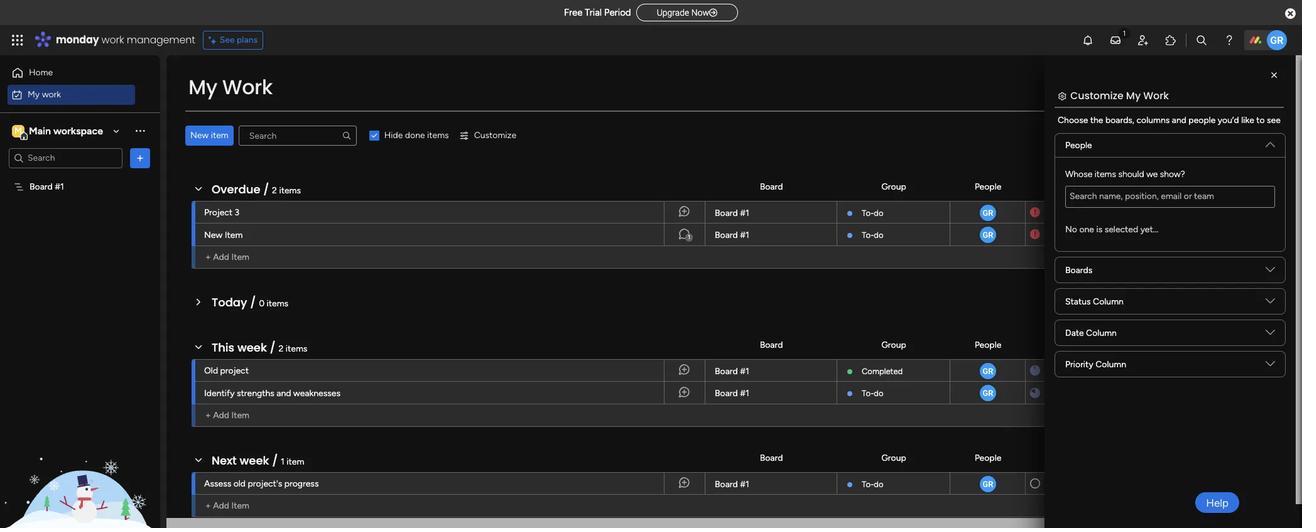 Task type: vqa. For each thing, say whether or not it's contained in the screenshot.
See and manage work across all boards, with any filters you choose
no



Task type: locate. For each thing, give the bounding box(es) containing it.
3 + add item from the top
[[205, 501, 249, 511]]

0 vertical spatial group
[[881, 181, 906, 192]]

0 horizontal spatial 2
[[272, 185, 277, 196]]

items up the "weaknesses" in the left of the page
[[286, 344, 307, 354]]

v2 overdue deadline image
[[1030, 206, 1040, 218], [1030, 229, 1040, 241]]

0 horizontal spatial my
[[28, 89, 40, 100]]

1 to- from the top
[[862, 209, 874, 218]]

workspace selection element
[[12, 123, 105, 140]]

/ up the project's
[[272, 453, 278, 469]]

0 vertical spatial nov
[[1056, 208, 1071, 217]]

1 vertical spatial status
[[1065, 296, 1091, 307]]

+ down identify
[[205, 410, 211, 421]]

my inside "button"
[[28, 89, 40, 100]]

next
[[212, 453, 237, 469]]

0 vertical spatial 1
[[688, 234, 690, 241]]

0 vertical spatial 2
[[272, 185, 277, 196]]

1 horizontal spatial my
[[188, 73, 217, 101]]

2 group from the top
[[881, 340, 906, 350]]

3 group from the top
[[881, 453, 906, 463]]

0 vertical spatial v2 overdue deadline image
[[1030, 206, 1040, 218]]

items left should
[[1095, 169, 1116, 180]]

column up date column
[[1093, 296, 1124, 307]]

none search field inside main content
[[239, 126, 357, 146]]

1 group from the top
[[881, 181, 906, 192]]

customize
[[1070, 89, 1124, 103], [474, 130, 516, 141]]

/
[[263, 182, 269, 197], [250, 295, 256, 310], [270, 340, 276, 356], [272, 453, 278, 469]]

+ add item
[[205, 252, 249, 263], [205, 410, 249, 421], [205, 501, 249, 511]]

dapulse dropdown down arrow image for priority column
[[1266, 359, 1275, 373]]

1 vertical spatial work
[[42, 89, 61, 100]]

new down 'project'
[[204, 230, 223, 241]]

None search field
[[239, 126, 357, 146]]

2 right overdue
[[272, 185, 277, 196]]

column for priority column
[[1096, 359, 1126, 370]]

item
[[225, 230, 243, 241], [231, 252, 249, 263], [231, 410, 249, 421], [231, 501, 249, 511]]

people
[[1065, 140, 1092, 151], [975, 181, 1001, 192], [975, 340, 1001, 350], [975, 453, 1001, 463]]

1 horizontal spatial work
[[1143, 89, 1169, 103]]

status
[[1145, 181, 1170, 192], [1065, 296, 1091, 307], [1145, 340, 1170, 350]]

2 do from the top
[[874, 231, 883, 240]]

2
[[272, 185, 277, 196], [279, 344, 284, 354]]

customize for customize my work
[[1070, 89, 1124, 103]]

today
[[212, 295, 247, 310]]

no
[[1065, 224, 1077, 235]]

1 vertical spatial add
[[213, 410, 229, 421]]

nov left "23"
[[1056, 208, 1071, 217]]

group for this week /
[[881, 340, 906, 350]]

upgrade
[[657, 8, 689, 18]]

item inside button
[[211, 130, 229, 141]]

work inside "button"
[[42, 89, 61, 100]]

lottie animation element
[[0, 401, 160, 528]]

nov left "28"
[[1056, 230, 1071, 239]]

new down my work
[[190, 130, 209, 141]]

my down home
[[28, 89, 40, 100]]

v2 overdue deadline image for nov 28
[[1030, 229, 1040, 241]]

+ add item down identify
[[205, 410, 249, 421]]

23
[[1073, 208, 1082, 217]]

1 horizontal spatial 1
[[688, 234, 690, 241]]

1 horizontal spatial 2
[[279, 344, 284, 354]]

show?
[[1160, 169, 1185, 180]]

1 vertical spatial item
[[287, 457, 304, 467]]

date column
[[1065, 328, 1117, 338]]

my up boards,
[[1126, 89, 1141, 103]]

dec
[[1059, 366, 1073, 375]]

work right monday
[[101, 33, 124, 47]]

and right strengths
[[277, 388, 291, 399]]

+ down new item
[[205, 252, 211, 263]]

0 vertical spatial item
[[211, 130, 229, 141]]

see
[[220, 35, 235, 45]]

0 vertical spatial + add item
[[205, 252, 249, 263]]

2 board #1 link from the top
[[713, 224, 829, 246]]

+
[[205, 252, 211, 263], [205, 410, 211, 421], [205, 501, 211, 511]]

1 v2 overdue deadline image from the top
[[1030, 206, 1040, 218]]

column up priority column
[[1086, 328, 1117, 338]]

group
[[881, 181, 906, 192], [881, 340, 906, 350], [881, 453, 906, 463]]

help image
[[1223, 34, 1236, 46]]

main content
[[166, 55, 1296, 528]]

this
[[212, 340, 234, 356]]

hide done items
[[384, 130, 449, 141]]

new for new item
[[204, 230, 223, 241]]

1 vertical spatial new
[[204, 230, 223, 241]]

1 dapulse dropdown down arrow image from the top
[[1266, 135, 1275, 149]]

greg robinson image
[[1267, 30, 1287, 50], [978, 475, 997, 494]]

1 horizontal spatial work
[[101, 33, 124, 47]]

+ down assess
[[205, 501, 211, 511]]

1 horizontal spatial item
[[287, 457, 304, 467]]

1 vertical spatial 1
[[281, 457, 284, 467]]

/ right overdue
[[263, 182, 269, 197]]

board inside list box
[[30, 181, 53, 192]]

week up the 'assess old project's progress' at left bottom
[[240, 453, 269, 469]]

1 horizontal spatial greg robinson image
[[1267, 30, 1287, 50]]

monday work management
[[56, 33, 195, 47]]

and left people on the right top of page
[[1172, 115, 1186, 126]]

priority down date column
[[1065, 359, 1093, 370]]

item down new item
[[231, 252, 249, 263]]

and
[[1172, 115, 1186, 126], [277, 388, 291, 399]]

2 vertical spatial status
[[1145, 340, 1170, 350]]

item up progress
[[287, 457, 304, 467]]

option
[[0, 175, 160, 178]]

2 v2 overdue deadline image from the top
[[1030, 229, 1040, 241]]

progress
[[284, 479, 319, 489]]

1 horizontal spatial and
[[1172, 115, 1186, 126]]

0 vertical spatial +
[[205, 252, 211, 263]]

new
[[190, 130, 209, 141], [204, 230, 223, 241]]

0 horizontal spatial work
[[42, 89, 61, 100]]

customize inside button
[[474, 130, 516, 141]]

dec 6
[[1059, 366, 1080, 375]]

date down the whose
[[1060, 181, 1079, 192]]

0 vertical spatial greg robinson image
[[1267, 30, 1287, 50]]

0 horizontal spatial item
[[211, 130, 229, 141]]

project
[[220, 366, 249, 376]]

board #1 list box
[[0, 173, 160, 367]]

0 vertical spatial status
[[1145, 181, 1170, 192]]

3 dapulse dropdown down arrow image from the top
[[1266, 296, 1275, 311]]

1 vertical spatial and
[[277, 388, 291, 399]]

0 horizontal spatial 1
[[281, 457, 284, 467]]

1 horizontal spatial customize
[[1070, 89, 1124, 103]]

4 dapulse dropdown down arrow image from the top
[[1266, 359, 1275, 373]]

1 do from the top
[[874, 209, 883, 218]]

item down strengths
[[231, 410, 249, 421]]

items inside today / 0 items
[[267, 298, 288, 309]]

board
[[30, 181, 53, 192], [760, 181, 783, 192], [715, 208, 738, 219], [715, 230, 738, 241], [760, 340, 783, 350], [715, 366, 738, 377], [715, 388, 738, 399], [760, 453, 783, 463], [715, 479, 738, 490]]

item down old
[[231, 501, 249, 511]]

people for this week /
[[975, 340, 1001, 350]]

my work
[[188, 73, 273, 101]]

date for 2
[[1060, 181, 1079, 192]]

v2 overdue deadline image left nov 23
[[1030, 206, 1040, 218]]

2 vertical spatial date
[[1060, 340, 1079, 350]]

+ add item down assess
[[205, 501, 249, 511]]

1 vertical spatial group
[[881, 340, 906, 350]]

0 vertical spatial date
[[1060, 181, 1079, 192]]

do
[[874, 209, 883, 218], [874, 231, 883, 240], [874, 389, 883, 398], [874, 480, 883, 489]]

management
[[127, 33, 195, 47]]

1 vertical spatial v2 overdue deadline image
[[1030, 229, 1040, 241]]

1 vertical spatial customize
[[474, 130, 516, 141]]

dapulse dropdown down arrow image for boards
[[1266, 265, 1275, 279]]

v2 overdue deadline image left nov 28
[[1030, 229, 1040, 241]]

3
[[235, 207, 239, 218]]

board #1
[[30, 181, 64, 192], [715, 208, 749, 219], [715, 230, 749, 241], [715, 366, 749, 377], [715, 388, 749, 399], [715, 479, 749, 490]]

0 vertical spatial new
[[190, 130, 209, 141]]

v2 overdue deadline image for nov 23
[[1030, 206, 1040, 218]]

identify strengths and weaknesses
[[204, 388, 340, 399]]

inbox image
[[1109, 34, 1122, 46]]

lottie animation image
[[0, 401, 160, 528]]

date
[[1060, 181, 1079, 192], [1065, 328, 1084, 338], [1060, 340, 1079, 350]]

old
[[204, 366, 218, 376]]

1 vertical spatial column
[[1086, 328, 1117, 338]]

add down new item
[[213, 252, 229, 263]]

0 vertical spatial week
[[237, 340, 267, 356]]

2 horizontal spatial my
[[1126, 89, 1141, 103]]

board #1 for 4th 'board #1' link from the bottom of the main content containing overdue /
[[715, 230, 749, 241]]

work
[[101, 33, 124, 47], [42, 89, 61, 100]]

my work button
[[8, 84, 135, 105]]

customize for customize
[[474, 130, 516, 141]]

to-do
[[862, 209, 883, 218], [862, 231, 883, 240], [862, 389, 883, 398], [862, 480, 883, 489]]

0 horizontal spatial greg robinson image
[[978, 475, 997, 494]]

1 vertical spatial nov
[[1056, 230, 1071, 239]]

2 vertical spatial column
[[1096, 359, 1126, 370]]

1 vertical spatial 2
[[279, 344, 284, 354]]

now
[[691, 8, 709, 18]]

greg robinson image
[[978, 204, 997, 222], [978, 225, 997, 244], [978, 362, 997, 381], [978, 384, 997, 403]]

2 vertical spatial +
[[205, 501, 211, 511]]

302390365
[[1224, 505, 1269, 516]]

item down my work
[[211, 130, 229, 141]]

2 greg robinson image from the top
[[978, 225, 997, 244]]

my for my work
[[188, 73, 217, 101]]

item
[[211, 130, 229, 141], [287, 457, 304, 467]]

4 to-do from the top
[[862, 480, 883, 489]]

main workspace
[[29, 125, 103, 137]]

new item button
[[185, 126, 234, 146]]

2 dapulse dropdown down arrow image from the top
[[1266, 265, 1275, 279]]

0 vertical spatial work
[[101, 33, 124, 47]]

2 vertical spatial group
[[881, 453, 906, 463]]

None text field
[[1065, 186, 1275, 208]]

date down date column
[[1060, 340, 1079, 350]]

week right 'this'
[[237, 340, 267, 356]]

help button
[[1195, 492, 1239, 513]]

status for 2
[[1145, 181, 1170, 192]]

work
[[222, 73, 273, 101], [1143, 89, 1169, 103]]

1 vertical spatial +
[[205, 410, 211, 421]]

0 horizontal spatial work
[[222, 73, 273, 101]]

column right 6
[[1096, 359, 1126, 370]]

priority left dapulse dropdown down arrow icon
[[1232, 340, 1260, 350]]

1 nov from the top
[[1056, 208, 1071, 217]]

group for overdue /
[[881, 181, 906, 192]]

work down the plans
[[222, 73, 273, 101]]

priority up medium
[[1232, 181, 1260, 192]]

1 vertical spatial priority
[[1232, 340, 1260, 350]]

0 vertical spatial add
[[213, 252, 229, 263]]

2 up identify strengths and weaknesses
[[279, 344, 284, 354]]

0 horizontal spatial and
[[277, 388, 291, 399]]

0 vertical spatial priority
[[1232, 181, 1260, 192]]

new inside button
[[190, 130, 209, 141]]

3 add from the top
[[213, 501, 229, 511]]

4 to- from the top
[[862, 480, 874, 489]]

no one is selected yet...
[[1065, 224, 1159, 235]]

nov for nov 28
[[1056, 230, 1071, 239]]

1 vertical spatial date
[[1065, 328, 1084, 338]]

3 to-do from the top
[[862, 389, 883, 398]]

1 board #1 link from the top
[[713, 202, 829, 224]]

2 to- from the top
[[862, 231, 874, 240]]

4 greg robinson image from the top
[[978, 384, 997, 403]]

add
[[213, 252, 229, 263], [213, 410, 229, 421], [213, 501, 229, 511]]

2 vertical spatial add
[[213, 501, 229, 511]]

Search in workspace field
[[26, 151, 105, 165]]

+ add item down new item
[[205, 252, 249, 263]]

column
[[1093, 296, 1124, 307], [1086, 328, 1117, 338], [1096, 359, 1126, 370]]

date down "status column"
[[1065, 328, 1084, 338]]

#1
[[55, 181, 64, 192], [740, 208, 749, 219], [740, 230, 749, 241], [740, 366, 749, 377], [740, 388, 749, 399], [740, 479, 749, 490]]

items right 0
[[267, 298, 288, 309]]

search image
[[342, 131, 352, 141]]

1 greg robinson image from the top
[[978, 204, 997, 222]]

should
[[1118, 169, 1144, 180]]

id: 302390365
[[1211, 505, 1269, 516]]

week for this
[[237, 340, 267, 356]]

dapulse dropdown down arrow image for people
[[1266, 135, 1275, 149]]

2 inside this week / 2 items
[[279, 344, 284, 354]]

this week / 2 items
[[212, 340, 307, 356]]

5 board #1 link from the top
[[713, 473, 829, 496]]

my
[[188, 73, 217, 101], [1126, 89, 1141, 103], [28, 89, 40, 100]]

work for monday
[[101, 33, 124, 47]]

0 horizontal spatial customize
[[474, 130, 516, 141]]

3 greg robinson image from the top
[[978, 362, 997, 381]]

board #1 inside list box
[[30, 181, 64, 192]]

add down identify
[[213, 410, 229, 421]]

1 vertical spatial + add item
[[205, 410, 249, 421]]

items
[[427, 130, 449, 141], [1095, 169, 1116, 180], [279, 185, 301, 196], [267, 298, 288, 309], [286, 344, 307, 354]]

2 nov from the top
[[1056, 230, 1071, 239]]

notifications image
[[1082, 34, 1094, 46]]

dapulse dropdown down arrow image
[[1266, 135, 1275, 149], [1266, 265, 1275, 279], [1266, 296, 1275, 311], [1266, 359, 1275, 373]]

1 vertical spatial week
[[240, 453, 269, 469]]

items right overdue
[[279, 185, 301, 196]]

0 vertical spatial customize
[[1070, 89, 1124, 103]]

trial
[[585, 7, 602, 18]]

2 vertical spatial + add item
[[205, 501, 249, 511]]

home button
[[8, 63, 135, 83]]

add down assess
[[213, 501, 229, 511]]

choose
[[1058, 115, 1088, 126]]

work up columns
[[1143, 89, 1169, 103]]

to-
[[862, 209, 874, 218], [862, 231, 874, 240], [862, 389, 874, 398], [862, 480, 874, 489]]

0 vertical spatial column
[[1093, 296, 1124, 307]]

id:
[[1211, 505, 1222, 516]]

my up 'new item'
[[188, 73, 217, 101]]

priority
[[1232, 181, 1260, 192], [1232, 340, 1260, 350], [1065, 359, 1093, 370]]

board #1 link
[[713, 202, 829, 224], [713, 224, 829, 246], [713, 360, 829, 383], [713, 382, 829, 405], [713, 473, 829, 496]]

/ up identify strengths and weaknesses
[[270, 340, 276, 356]]

1 inside button
[[688, 234, 690, 241]]

1
[[688, 234, 690, 241], [281, 457, 284, 467]]

3 + from the top
[[205, 501, 211, 511]]

we
[[1146, 169, 1158, 180]]

work down home
[[42, 89, 61, 100]]

options image
[[134, 152, 146, 164]]



Task type: describe. For each thing, give the bounding box(es) containing it.
home
[[29, 67, 53, 78]]

choose the boards, columns and people you'd like to see
[[1058, 115, 1281, 126]]

#1 inside "board #1" list box
[[55, 181, 64, 192]]

assess old project's progress
[[204, 479, 319, 489]]

workspace image
[[12, 124, 24, 138]]

week for next
[[240, 453, 269, 469]]

6
[[1075, 366, 1080, 375]]

people for next week /
[[975, 453, 1001, 463]]

whose
[[1065, 169, 1092, 180]]

2 inside overdue / 2 items
[[272, 185, 277, 196]]

whose items should we show?
[[1065, 169, 1185, 180]]

priority for /
[[1232, 340, 1260, 350]]

assess
[[204, 479, 231, 489]]

1 button
[[664, 224, 705, 246]]

2 vertical spatial priority
[[1065, 359, 1093, 370]]

customize button
[[454, 126, 521, 146]]

group for next week /
[[881, 453, 906, 463]]

1 + add item from the top
[[205, 252, 249, 263]]

one
[[1079, 224, 1094, 235]]

to
[[1256, 115, 1265, 126]]

free trial period
[[564, 7, 631, 18]]

main content containing overdue /
[[166, 55, 1296, 528]]

selected
[[1105, 224, 1138, 235]]

my work
[[28, 89, 61, 100]]

workspace options image
[[134, 125, 146, 137]]

new item
[[190, 130, 229, 141]]

old project
[[204, 366, 249, 376]]

4 do from the top
[[874, 480, 883, 489]]

see plans
[[220, 35, 258, 45]]

status for /
[[1145, 340, 1170, 350]]

1 image
[[1119, 26, 1130, 40]]

board #1 for 3rd 'board #1' link
[[715, 366, 749, 377]]

/ left 0
[[250, 295, 256, 310]]

today / 0 items
[[212, 295, 288, 310]]

dapulse rightstroke image
[[709, 8, 717, 18]]

plans
[[237, 35, 258, 45]]

hide
[[384, 130, 403, 141]]

people
[[1189, 115, 1216, 126]]

1 to-do from the top
[[862, 209, 883, 218]]

item down '3'
[[225, 230, 243, 241]]

next week / 1 item
[[212, 453, 304, 469]]

yet...
[[1140, 224, 1159, 235]]

invite members image
[[1137, 34, 1149, 46]]

3 do from the top
[[874, 389, 883, 398]]

item inside 'next week / 1 item'
[[287, 457, 304, 467]]

boards,
[[1105, 115, 1134, 126]]

project 3
[[204, 207, 239, 218]]

select product image
[[11, 34, 24, 46]]

board #1 for second 'board #1' link from the bottom
[[715, 388, 749, 399]]

period
[[604, 7, 631, 18]]

you'd
[[1218, 115, 1239, 126]]

items inside overdue / 2 items
[[279, 185, 301, 196]]

2 + add item from the top
[[205, 410, 249, 421]]

1 vertical spatial greg robinson image
[[978, 475, 997, 494]]

1 + from the top
[[205, 252, 211, 263]]

my for my work
[[28, 89, 40, 100]]

main
[[29, 125, 51, 137]]

completed
[[862, 367, 903, 376]]

project
[[204, 207, 233, 218]]

priority column
[[1065, 359, 1126, 370]]

overdue
[[212, 182, 260, 197]]

see
[[1267, 115, 1281, 126]]

dapulse dropdown down arrow image for status column
[[1266, 296, 1275, 311]]

free
[[564, 7, 583, 18]]

apps image
[[1165, 34, 1177, 46]]

workspace
[[53, 125, 103, 137]]

priority for 2
[[1232, 181, 1260, 192]]

status column
[[1065, 296, 1124, 307]]

0 vertical spatial and
[[1172, 115, 1186, 126]]

m
[[14, 125, 22, 136]]

strengths
[[237, 388, 274, 399]]

items inside this week / 2 items
[[286, 344, 307, 354]]

the
[[1090, 115, 1103, 126]]

column for date column
[[1086, 328, 1117, 338]]

Filter dashboard by text search field
[[239, 126, 357, 146]]

people for overdue /
[[975, 181, 1001, 192]]

new for new item
[[190, 130, 209, 141]]

new item
[[204, 230, 243, 241]]

nov 23
[[1056, 208, 1082, 217]]

2 to-do from the top
[[862, 231, 883, 240]]

upgrade now
[[657, 8, 709, 18]]

28
[[1073, 230, 1083, 239]]

2 + from the top
[[205, 410, 211, 421]]

upgrade now link
[[636, 4, 738, 21]]

like
[[1241, 115, 1254, 126]]

3 to- from the top
[[862, 389, 874, 398]]

identify
[[204, 388, 235, 399]]

medium
[[1229, 207, 1261, 218]]

Search name, position, email or team text field
[[1065, 186, 1275, 208]]

items right "done"
[[427, 130, 449, 141]]

board #1 for fifth 'board #1' link from the bottom of the main content containing overdue /
[[715, 208, 749, 219]]

boards
[[1065, 265, 1092, 275]]

1 inside 'next week / 1 item'
[[281, 457, 284, 467]]

date for /
[[1060, 340, 1079, 350]]

nov 28
[[1056, 230, 1083, 239]]

3 board #1 link from the top
[[713, 360, 829, 383]]

see plans button
[[203, 31, 263, 50]]

search everything image
[[1195, 34, 1208, 46]]

help
[[1206, 497, 1229, 509]]

1 add from the top
[[213, 252, 229, 263]]

customize my work
[[1070, 89, 1169, 103]]

dapulse dropdown down arrow image
[[1266, 328, 1275, 342]]

none text field inside main content
[[1065, 186, 1275, 208]]

nov for nov 23
[[1056, 208, 1071, 217]]

board #1 for first 'board #1' link from the bottom
[[715, 479, 749, 490]]

overdue / 2 items
[[212, 182, 301, 197]]

weaknesses
[[293, 388, 340, 399]]

work for my
[[42, 89, 61, 100]]

project's
[[248, 479, 282, 489]]

is
[[1096, 224, 1102, 235]]

monday
[[56, 33, 99, 47]]

2 add from the top
[[213, 410, 229, 421]]

old
[[233, 479, 246, 489]]

4 board #1 link from the top
[[713, 382, 829, 405]]

done
[[405, 130, 425, 141]]

columns
[[1137, 115, 1170, 126]]

0
[[259, 298, 265, 309]]

dapulse close image
[[1285, 8, 1296, 20]]

column for status column
[[1093, 296, 1124, 307]]



